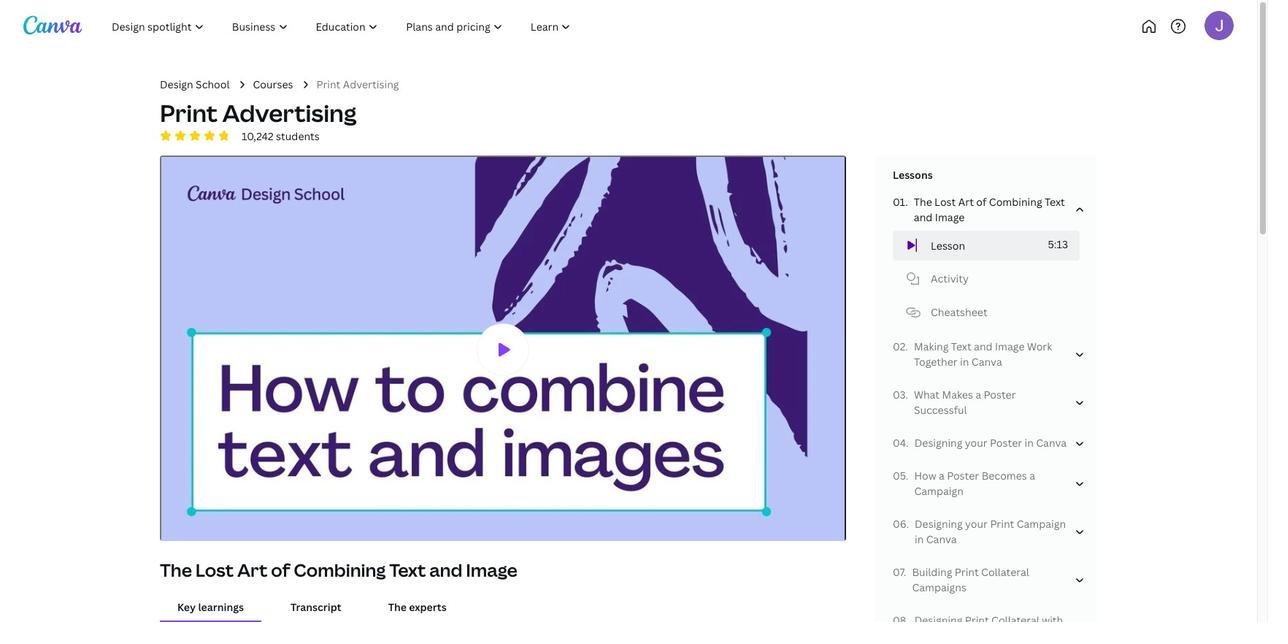 Task type: locate. For each thing, give the bounding box(es) containing it.
in right together
[[960, 355, 969, 369]]

designing down successful
[[915, 436, 963, 450]]

1 vertical spatial your
[[965, 517, 988, 531]]

your down 05 . how a poster becomes a campaign
[[965, 517, 988, 531]]

your inside 06 . designing your print campaign in canva
[[965, 517, 988, 531]]

0 vertical spatial poster
[[984, 388, 1016, 402]]

campaign up collateral
[[1017, 517, 1066, 531]]

the
[[914, 195, 932, 209], [160, 558, 192, 582], [388, 600, 407, 614]]

combining
[[989, 195, 1042, 209], [294, 558, 386, 582]]

canva inside 02 . making text and image work together in canva
[[972, 355, 1002, 369]]

1 vertical spatial and
[[974, 340, 993, 354]]

1 horizontal spatial of
[[976, 195, 987, 209]]

02 . making text and image work together in canva
[[893, 340, 1052, 369]]

1 horizontal spatial campaign
[[1017, 517, 1066, 531]]

building
[[912, 565, 952, 579]]

image inside the 01 . the lost art of combining text and image
[[935, 210, 965, 224]]

art
[[958, 195, 974, 209], [237, 558, 268, 582]]

. for 02
[[906, 340, 908, 354]]

04
[[893, 436, 906, 450]]

. inside 06 . designing your print campaign in canva
[[906, 517, 909, 531]]

a right becomes
[[1030, 469, 1035, 483]]

2 horizontal spatial in
[[1025, 436, 1034, 450]]

your for print
[[965, 517, 988, 531]]

1 vertical spatial text
[[951, 340, 972, 354]]

and up experts
[[429, 558, 462, 582]]

courses
[[253, 77, 293, 91]]

0 vertical spatial lost
[[935, 195, 956, 209]]

the left experts
[[388, 600, 407, 614]]

2 vertical spatial the
[[388, 600, 407, 614]]

.
[[905, 195, 908, 209], [906, 340, 908, 354], [906, 388, 908, 402], [906, 436, 909, 450], [906, 469, 909, 483], [906, 517, 909, 531], [904, 565, 906, 579]]

1 vertical spatial canva
[[1036, 436, 1067, 450]]

0 vertical spatial of
[[976, 195, 987, 209]]

2 vertical spatial poster
[[947, 469, 979, 483]]

canva
[[972, 355, 1002, 369], [1036, 436, 1067, 450], [926, 533, 957, 546]]

0 horizontal spatial combining
[[294, 558, 386, 582]]

poster up becomes
[[990, 436, 1022, 450]]

print up campaigns
[[955, 565, 979, 579]]

text up together
[[951, 340, 972, 354]]

and inside the 01 . the lost art of combining text and image
[[914, 210, 933, 224]]

key learnings
[[177, 600, 244, 614]]

. inside the 01 . the lost art of combining text and image
[[905, 195, 908, 209]]

image
[[935, 210, 965, 224], [995, 340, 1025, 354], [466, 558, 517, 582]]

your
[[965, 436, 988, 450], [965, 517, 988, 531]]

10,242 students
[[242, 129, 320, 143]]

1 vertical spatial designing
[[915, 517, 963, 531]]

1 horizontal spatial combining
[[989, 195, 1042, 209]]

03 . what makes a poster successful
[[893, 388, 1016, 417]]

and
[[914, 210, 933, 224], [974, 340, 993, 354], [429, 558, 462, 582]]

0 vertical spatial canva
[[972, 355, 1002, 369]]

designing
[[915, 436, 963, 450], [915, 517, 963, 531]]

1 vertical spatial campaign
[[1017, 517, 1066, 531]]

the experts
[[388, 600, 447, 614]]

the inside the 01 . the lost art of combining text and image
[[914, 195, 932, 209]]

transcript button
[[273, 593, 359, 620]]

poster right makes
[[984, 388, 1016, 402]]

0 horizontal spatial in
[[915, 533, 924, 546]]

key
[[177, 600, 196, 614]]

0 vertical spatial combining
[[989, 195, 1042, 209]]

0 vertical spatial image
[[935, 210, 965, 224]]

0 horizontal spatial campaign
[[914, 484, 964, 498]]

a right how on the bottom of the page
[[939, 469, 945, 483]]

0 vertical spatial the
[[914, 195, 932, 209]]

01
[[893, 195, 905, 209]]

0 horizontal spatial the
[[160, 558, 192, 582]]

. for 06
[[906, 517, 909, 531]]

1 horizontal spatial image
[[935, 210, 965, 224]]

art up lesson
[[958, 195, 974, 209]]

advertising up students
[[222, 97, 357, 128]]

1 vertical spatial of
[[271, 558, 290, 582]]

lost
[[935, 195, 956, 209], [196, 558, 234, 582]]

print advertising down top level navigation element
[[317, 77, 399, 91]]

the lost art of combining text and image
[[160, 558, 517, 582]]

2 horizontal spatial text
[[1045, 195, 1065, 209]]

a
[[976, 388, 981, 402], [939, 469, 945, 483], [1030, 469, 1035, 483]]

1 horizontal spatial a
[[976, 388, 981, 402]]

. inside 07 . building print collateral campaigns
[[904, 565, 906, 579]]

0 vertical spatial text
[[1045, 195, 1065, 209]]

print advertising up the 10,242
[[160, 97, 357, 128]]

of
[[976, 195, 987, 209], [271, 558, 290, 582]]

2 horizontal spatial and
[[974, 340, 993, 354]]

0 vertical spatial art
[[958, 195, 974, 209]]

2 vertical spatial image
[[466, 558, 517, 582]]

1 horizontal spatial text
[[951, 340, 972, 354]]

print down becomes
[[990, 517, 1014, 531]]

1 horizontal spatial and
[[914, 210, 933, 224]]

print
[[317, 77, 341, 91], [160, 97, 217, 128], [990, 517, 1014, 531], [955, 565, 979, 579]]

the right 01
[[914, 195, 932, 209]]

in up building
[[915, 533, 924, 546]]

1 horizontal spatial the
[[388, 600, 407, 614]]

0 vertical spatial designing
[[915, 436, 963, 450]]

2 horizontal spatial the
[[914, 195, 932, 209]]

campaign down how on the bottom of the page
[[914, 484, 964, 498]]

0 horizontal spatial of
[[271, 558, 290, 582]]

0 vertical spatial your
[[965, 436, 988, 450]]

and up lesson
[[914, 210, 933, 224]]

2 designing from the top
[[915, 517, 963, 531]]

the up key
[[160, 558, 192, 582]]

advertising down top level navigation element
[[343, 77, 399, 91]]

06 . designing your print campaign in canva
[[893, 517, 1066, 546]]

cheatsheet link
[[893, 297, 1080, 327]]

1 horizontal spatial art
[[958, 195, 974, 209]]

1 horizontal spatial lost
[[935, 195, 956, 209]]

transcript
[[291, 600, 341, 614]]

0 horizontal spatial lost
[[196, 558, 234, 582]]

0 horizontal spatial canva
[[926, 533, 957, 546]]

0 vertical spatial campaign
[[914, 484, 964, 498]]

art inside the 01 . the lost art of combining text and image
[[958, 195, 974, 209]]

poster inside 03 . what makes a poster successful
[[984, 388, 1016, 402]]

design school link
[[160, 77, 230, 92]]

1 vertical spatial image
[[995, 340, 1025, 354]]

poster
[[984, 388, 1016, 402], [990, 436, 1022, 450], [947, 469, 979, 483]]

lessons
[[893, 168, 933, 181]]

poster down 04 . designing your poster in canva on the bottom of the page
[[947, 469, 979, 483]]

2 vertical spatial in
[[915, 533, 924, 546]]

. inside 05 . how a poster becomes a campaign
[[906, 469, 909, 483]]

2 vertical spatial text
[[389, 558, 426, 582]]

. inside 02 . making text and image work together in canva
[[906, 340, 908, 354]]

campaign
[[914, 484, 964, 498], [1017, 517, 1066, 531]]

poster inside 05 . how a poster becomes a campaign
[[947, 469, 979, 483]]

1 vertical spatial the
[[160, 558, 192, 582]]

lesson
[[931, 238, 965, 252]]

text up the experts button
[[389, 558, 426, 582]]

and down cheatsheet link
[[974, 340, 993, 354]]

0 vertical spatial and
[[914, 210, 933, 224]]

a right makes
[[976, 388, 981, 402]]

the inside the experts button
[[388, 600, 407, 614]]

becomes
[[982, 469, 1027, 483]]

0 vertical spatial in
[[960, 355, 969, 369]]

. for 04
[[906, 436, 909, 450]]

2 horizontal spatial image
[[995, 340, 1025, 354]]

2 horizontal spatial canva
[[1036, 436, 1067, 450]]

1 vertical spatial combining
[[294, 558, 386, 582]]

in
[[960, 355, 969, 369], [1025, 436, 1034, 450], [915, 533, 924, 546]]

your for poster
[[965, 436, 988, 450]]

1 vertical spatial poster
[[990, 436, 1022, 450]]

designing inside 06 . designing your print campaign in canva
[[915, 517, 963, 531]]

activity
[[931, 272, 969, 286]]

advertising
[[343, 77, 399, 91], [222, 97, 357, 128]]

lost up key learnings
[[196, 558, 234, 582]]

designing right 06 on the right of page
[[915, 517, 963, 531]]

art up the "learnings"
[[237, 558, 268, 582]]

. inside 03 . what makes a poster successful
[[906, 388, 908, 402]]

text
[[1045, 195, 1065, 209], [951, 340, 972, 354], [389, 558, 426, 582]]

text up the 5:13
[[1045, 195, 1065, 209]]

school
[[196, 77, 230, 91]]

1 designing from the top
[[915, 436, 963, 450]]

print right courses "link"
[[317, 77, 341, 91]]

1 horizontal spatial canva
[[972, 355, 1002, 369]]

1 vertical spatial advertising
[[222, 97, 357, 128]]

2 vertical spatial and
[[429, 558, 462, 582]]

2 vertical spatial canva
[[926, 533, 957, 546]]

designing for designing your print campaign in canva
[[915, 517, 963, 531]]

together
[[914, 355, 958, 369]]

what
[[914, 388, 940, 402]]

your up 05 . how a poster becomes a campaign
[[965, 436, 988, 450]]

in up becomes
[[1025, 436, 1034, 450]]

1 vertical spatial art
[[237, 558, 268, 582]]

print advertising
[[317, 77, 399, 91], [160, 97, 357, 128]]

lost up lesson
[[935, 195, 956, 209]]

1 horizontal spatial in
[[960, 355, 969, 369]]

1 vertical spatial in
[[1025, 436, 1034, 450]]



Task type: describe. For each thing, give the bounding box(es) containing it.
print inside 07 . building print collateral campaigns
[[955, 565, 979, 579]]

designing for designing your poster in canva
[[915, 436, 963, 450]]

. for 01
[[905, 195, 908, 209]]

key learnings button
[[160, 593, 261, 620]]

0 horizontal spatial art
[[237, 558, 268, 582]]

learnings
[[198, 600, 244, 614]]

06
[[893, 517, 906, 531]]

text inside the 01 . the lost art of combining text and image
[[1045, 195, 1065, 209]]

10,242
[[242, 129, 274, 143]]

experts
[[409, 600, 447, 614]]

and inside 02 . making text and image work together in canva
[[974, 340, 993, 354]]

work
[[1027, 340, 1052, 354]]

02
[[893, 340, 906, 354]]

the for the experts
[[388, 600, 407, 614]]

. for 03
[[906, 388, 908, 402]]

print inside 06 . designing your print campaign in canva
[[990, 517, 1014, 531]]

0 vertical spatial advertising
[[343, 77, 399, 91]]

5:13
[[1048, 237, 1068, 251]]

05 . how a poster becomes a campaign
[[893, 469, 1035, 498]]

poster for in
[[990, 436, 1022, 450]]

activity link
[[893, 264, 1080, 294]]

0 horizontal spatial a
[[939, 469, 945, 483]]

. for 05
[[906, 469, 909, 483]]

students
[[276, 129, 320, 143]]

07
[[893, 565, 904, 579]]

0 horizontal spatial and
[[429, 558, 462, 582]]

making
[[914, 340, 949, 354]]

a inside 03 . what makes a poster successful
[[976, 388, 981, 402]]

01 . the lost art of combining text and image
[[893, 195, 1065, 224]]

0 horizontal spatial image
[[466, 558, 517, 582]]

text inside 02 . making text and image work together in canva
[[951, 340, 972, 354]]

print down design school "link"
[[160, 97, 217, 128]]

collateral
[[981, 565, 1029, 579]]

campaign inside 06 . designing your print campaign in canva
[[1017, 517, 1066, 531]]

successful
[[914, 403, 967, 417]]

07 . building print collateral campaigns
[[893, 565, 1029, 595]]

0 horizontal spatial text
[[389, 558, 426, 582]]

05
[[893, 469, 906, 483]]

0 vertical spatial print advertising
[[317, 77, 399, 91]]

design school
[[160, 77, 230, 91]]

design
[[160, 77, 193, 91]]

in inside 06 . designing your print campaign in canva
[[915, 533, 924, 546]]

in inside 02 . making text and image work together in canva
[[960, 355, 969, 369]]

combining inside the 01 . the lost art of combining text and image
[[989, 195, 1042, 209]]

. for 07
[[904, 565, 906, 579]]

courses link
[[253, 77, 293, 92]]

cheatsheet
[[931, 305, 988, 319]]

how
[[914, 469, 936, 483]]

of inside the 01 . the lost art of combining text and image
[[976, 195, 987, 209]]

2 horizontal spatial a
[[1030, 469, 1035, 483]]

04 . designing your poster in canva
[[893, 436, 1067, 450]]

the lost art of combining text and image image
[[161, 157, 845, 543]]

poster for becomes
[[947, 469, 979, 483]]

makes
[[942, 388, 973, 402]]

canva inside 06 . designing your print campaign in canva
[[926, 533, 957, 546]]

1 vertical spatial print advertising
[[160, 97, 357, 128]]

lost inside the 01 . the lost art of combining text and image
[[935, 195, 956, 209]]

top level navigation element
[[99, 12, 633, 41]]

the experts button
[[371, 593, 464, 620]]

image inside 02 . making text and image work together in canva
[[995, 340, 1025, 354]]

the for the lost art of combining text and image
[[160, 558, 192, 582]]

03
[[893, 388, 906, 402]]

campaign inside 05 . how a poster becomes a campaign
[[914, 484, 964, 498]]

campaigns
[[912, 581, 967, 595]]

1 vertical spatial lost
[[196, 558, 234, 582]]



Task type: vqa. For each thing, say whether or not it's contained in the screenshot.
Uploads button
no



